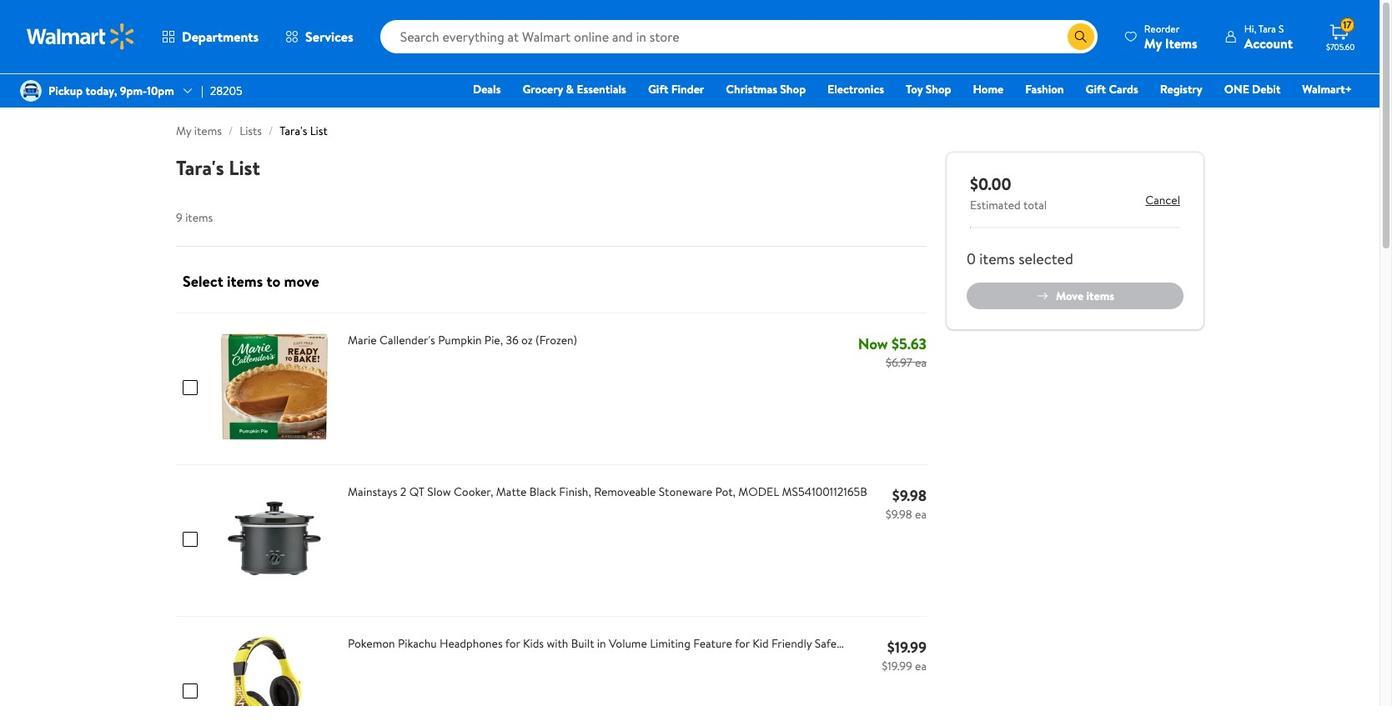 Task type: describe. For each thing, give the bounding box(es) containing it.
Marie Callender's Pumpkin Pie, 36 oz (Frozen) checkbox
[[183, 380, 198, 395]]

$705.60
[[1327, 41, 1356, 53]]

move
[[1056, 288, 1084, 305]]

cancel
[[1146, 192, 1181, 208]]

move items button
[[967, 283, 1184, 310]]

1 horizontal spatial list
[[310, 123, 328, 139]]

gift finder
[[648, 81, 705, 98]]

gift for gift cards
[[1086, 81, 1107, 98]]

1 horizontal spatial tara's
[[280, 123, 307, 139]]

my items link
[[176, 123, 222, 139]]

items for 0
[[980, 249, 1015, 270]]

toy shop link
[[899, 80, 959, 98]]

toy shop
[[906, 81, 952, 98]]

selected
[[1019, 249, 1074, 270]]

electronics
[[828, 81, 885, 98]]

Pokemon Pikachu Headphones for Kids with Built in Volume Limiting Feature for Kid Friendly Safe Listening checkbox
[[183, 684, 198, 699]]

1 vertical spatial tara's
[[176, 154, 224, 182]]

gift finder link
[[641, 80, 712, 98]]

grocery
[[523, 81, 563, 98]]

toy
[[906, 81, 923, 98]]

|
[[201, 83, 203, 99]]

search icon image
[[1075, 30, 1088, 43]]

finish,
[[559, 484, 592, 501]]

| 28205
[[201, 83, 243, 99]]

ms54100112165b
[[782, 484, 868, 501]]

tara's list link
[[280, 123, 328, 139]]

grocery & essentials link
[[515, 80, 634, 98]]

fashion
[[1026, 81, 1065, 98]]

9pm-
[[120, 83, 147, 99]]

home
[[973, 81, 1004, 98]]

registry
[[1161, 81, 1203, 98]]

gift cards link
[[1079, 80, 1146, 98]]

s
[[1279, 21, 1285, 35]]

move
[[284, 271, 319, 292]]

to
[[267, 271, 281, 292]]

removeable
[[594, 484, 656, 501]]

slow
[[428, 484, 451, 501]]

services button
[[272, 17, 367, 57]]

account
[[1245, 34, 1294, 52]]

marie callender's pumpkin pie, 36 oz (frozen)
[[348, 332, 578, 349]]

grocery & essentials
[[523, 81, 627, 98]]

shop for toy shop
[[926, 81, 952, 98]]

registry link
[[1153, 80, 1211, 98]]

pie,
[[485, 332, 503, 349]]

black
[[530, 484, 557, 501]]

items for select
[[227, 271, 263, 292]]

ea for $9.98
[[916, 507, 927, 523]]

9 items
[[176, 209, 213, 226]]

tara's list
[[176, 154, 260, 182]]

walmart+ link
[[1295, 80, 1360, 98]]

my items / lists / tara's list
[[176, 123, 328, 139]]

1 / from the left
[[229, 123, 233, 139]]

(frozen)
[[536, 332, 578, 349]]

one debit
[[1225, 81, 1281, 98]]

christmas
[[726, 81, 778, 98]]

2
[[400, 484, 407, 501]]

total
[[1024, 197, 1048, 214]]

9
[[176, 209, 183, 226]]

mainstays 2 qt slow cooker, matte black finish, removeable stoneware pot, model ms54100112165b
[[348, 484, 868, 501]]

oz
[[522, 332, 533, 349]]

pumpkin
[[438, 332, 482, 349]]

ea for $19.99
[[916, 658, 927, 675]]

gift cards
[[1086, 81, 1139, 98]]

17
[[1344, 18, 1352, 32]]

now $5.63 $6.97 ea
[[859, 334, 927, 371]]

cancel button
[[1143, 173, 1184, 227]]

callender's
[[380, 332, 435, 349]]



Task type: vqa. For each thing, say whether or not it's contained in the screenshot.
Now
yes



Task type: locate. For each thing, give the bounding box(es) containing it.
/
[[229, 123, 233, 139], [269, 123, 273, 139]]

items
[[1166, 34, 1198, 52]]

3 ea from the top
[[916, 658, 927, 675]]

my inside reorder my items
[[1145, 34, 1163, 52]]

hi,
[[1245, 21, 1257, 35]]

cards
[[1109, 81, 1139, 98]]

items left "to"
[[227, 271, 263, 292]]

estimated
[[971, 197, 1021, 214]]

electronics link
[[820, 80, 892, 98]]

$0.00
[[971, 173, 1012, 195]]

Mainstays 2 QT Slow Cooker, Matte Black Finish, Removeable Stoneware Pot, MODEL MS54100112165B checkbox
[[183, 532, 198, 547]]

2 / from the left
[[269, 123, 273, 139]]

$19.99
[[888, 638, 927, 658], [882, 658, 913, 675]]

0 vertical spatial ea
[[916, 355, 927, 371]]

list
[[310, 123, 328, 139], [229, 154, 260, 182]]

2 gift from the left
[[1086, 81, 1107, 98]]

debit
[[1253, 81, 1281, 98]]

items
[[194, 123, 222, 139], [185, 209, 213, 226], [980, 249, 1015, 270], [227, 271, 263, 292], [1087, 288, 1115, 305]]

lists link
[[240, 123, 262, 139]]

1 shop from the left
[[781, 81, 806, 98]]

pickup today, 9pm-10pm
[[48, 83, 174, 99]]

deals
[[473, 81, 501, 98]]

items inside button
[[1087, 288, 1115, 305]]

christmas shop
[[726, 81, 806, 98]]

reorder
[[1145, 21, 1180, 35]]

ea inside the now $5.63 $6.97 ea
[[916, 355, 927, 371]]

shop for christmas shop
[[781, 81, 806, 98]]

1 horizontal spatial gift
[[1086, 81, 1107, 98]]

0 vertical spatial my
[[1145, 34, 1163, 52]]

qt
[[410, 484, 425, 501]]

pot,
[[716, 484, 736, 501]]

$5.63
[[892, 334, 927, 355]]

0
[[967, 249, 976, 270]]

my
[[1145, 34, 1163, 52], [176, 123, 191, 139]]

0 horizontal spatial /
[[229, 123, 233, 139]]

$9.98 $9.98 ea
[[886, 486, 927, 523]]

marie
[[348, 332, 377, 349]]

shop right christmas
[[781, 81, 806, 98]]

10pm
[[147, 83, 174, 99]]

hi, tara s account
[[1245, 21, 1294, 52]]

0 vertical spatial list
[[310, 123, 328, 139]]

 image
[[20, 80, 42, 102]]

ea inside $9.98 $9.98 ea
[[916, 507, 927, 523]]

items for 9
[[185, 209, 213, 226]]

tara's right lists link
[[280, 123, 307, 139]]

$0.00 estimated total
[[971, 173, 1048, 214]]

0 horizontal spatial shop
[[781, 81, 806, 98]]

finder
[[672, 81, 705, 98]]

christmas shop link
[[719, 80, 814, 98]]

0 items selected status
[[967, 229, 1074, 283]]

walmart image
[[27, 23, 135, 50]]

items right move
[[1087, 288, 1115, 305]]

Search search field
[[380, 20, 1098, 53]]

items inside status
[[980, 249, 1015, 270]]

reorder my items
[[1145, 21, 1198, 52]]

shop
[[781, 81, 806, 98], [926, 81, 952, 98]]

items right 0
[[980, 249, 1015, 270]]

1 vertical spatial ea
[[916, 507, 927, 523]]

0 horizontal spatial tara's
[[176, 154, 224, 182]]

move items
[[1056, 288, 1115, 305]]

/ right lists
[[269, 123, 273, 139]]

items right 9
[[185, 209, 213, 226]]

ea
[[916, 355, 927, 371], [916, 507, 927, 523], [916, 658, 927, 675]]

gift left finder
[[648, 81, 669, 98]]

$6.97
[[886, 355, 913, 371]]

my up the 'tara's list'
[[176, 123, 191, 139]]

36
[[506, 332, 519, 349]]

now
[[859, 334, 888, 355]]

list right lists
[[310, 123, 328, 139]]

departments button
[[149, 17, 272, 57]]

2 ea from the top
[[916, 507, 927, 523]]

gift inside 'link'
[[648, 81, 669, 98]]

tara's
[[280, 123, 307, 139], [176, 154, 224, 182]]

1 horizontal spatial my
[[1145, 34, 1163, 52]]

1 gift from the left
[[648, 81, 669, 98]]

1 horizontal spatial shop
[[926, 81, 952, 98]]

stoneware
[[659, 484, 713, 501]]

matte
[[496, 484, 527, 501]]

services
[[306, 28, 354, 46]]

ea inside $19.99 $19.99 ea
[[916, 658, 927, 675]]

28205
[[210, 83, 243, 99]]

fashion link
[[1018, 80, 1072, 98]]

home link
[[966, 80, 1012, 98]]

0 vertical spatial tara's
[[280, 123, 307, 139]]

$9.98
[[893, 486, 927, 507], [886, 507, 913, 523]]

1 horizontal spatial /
[[269, 123, 273, 139]]

items for move
[[1087, 288, 1115, 305]]

list down lists
[[229, 154, 260, 182]]

1 ea from the top
[[916, 355, 927, 371]]

mainstays
[[348, 484, 398, 501]]

walmart+
[[1303, 81, 1353, 98]]

gift
[[648, 81, 669, 98], [1086, 81, 1107, 98]]

gift left cards
[[1086, 81, 1107, 98]]

2 vertical spatial ea
[[916, 658, 927, 675]]

one debit link
[[1217, 80, 1289, 98]]

cooker,
[[454, 484, 494, 501]]

shop right toy
[[926, 81, 952, 98]]

essentials
[[577, 81, 627, 98]]

deals link
[[466, 80, 509, 98]]

0 items selected
[[967, 249, 1074, 270]]

1 vertical spatial my
[[176, 123, 191, 139]]

&
[[566, 81, 574, 98]]

/ left lists
[[229, 123, 233, 139]]

gift for gift finder
[[648, 81, 669, 98]]

Walmart Site-Wide search field
[[380, 20, 1098, 53]]

$19.99 $19.99 ea
[[882, 638, 927, 675]]

pickup
[[48, 83, 83, 99]]

my left 'items'
[[1145, 34, 1163, 52]]

tara
[[1259, 21, 1277, 35]]

items up the 'tara's list'
[[194, 123, 222, 139]]

2 shop from the left
[[926, 81, 952, 98]]

0 horizontal spatial my
[[176, 123, 191, 139]]

model
[[739, 484, 780, 501]]

today,
[[86, 83, 117, 99]]

select items to move
[[183, 271, 319, 292]]

tara's down my items 'link'
[[176, 154, 224, 182]]

1 vertical spatial list
[[229, 154, 260, 182]]

departments
[[182, 28, 259, 46]]

one
[[1225, 81, 1250, 98]]

0 horizontal spatial gift
[[648, 81, 669, 98]]

items for my
[[194, 123, 222, 139]]

0 horizontal spatial list
[[229, 154, 260, 182]]

select
[[183, 271, 223, 292]]

lists
[[240, 123, 262, 139]]



